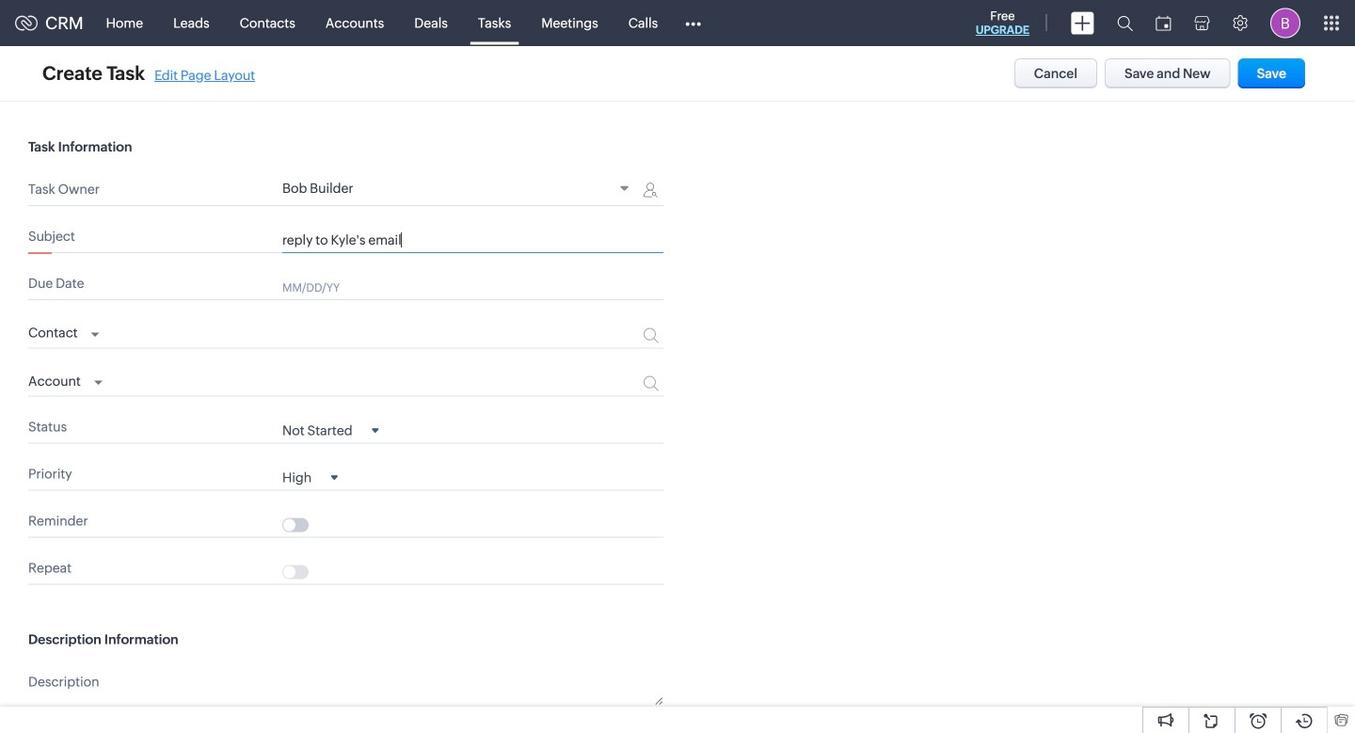Task type: vqa. For each thing, say whether or not it's contained in the screenshot.
LOGO
yes



Task type: describe. For each thing, give the bounding box(es) containing it.
calendar image
[[1156, 16, 1172, 31]]

profile element
[[1259, 0, 1312, 46]]

search image
[[1117, 15, 1133, 31]]

profile image
[[1271, 8, 1301, 38]]

Other Modules field
[[673, 8, 714, 38]]

create menu image
[[1071, 12, 1095, 34]]



Task type: locate. For each thing, give the bounding box(es) containing it.
None text field
[[282, 232, 664, 248], [282, 671, 664, 706], [282, 232, 664, 248], [282, 671, 664, 706]]

create menu element
[[1060, 0, 1106, 46]]

mm/dd/yy text field
[[282, 280, 606, 295]]

None field
[[282, 181, 635, 199], [28, 320, 99, 343], [28, 369, 102, 391], [282, 422, 379, 438], [282, 469, 338, 485], [282, 181, 635, 199], [28, 320, 99, 343], [28, 369, 102, 391], [282, 422, 379, 438], [282, 469, 338, 485]]

search element
[[1106, 0, 1145, 46]]

None button
[[1014, 58, 1097, 88], [1105, 58, 1231, 88], [1238, 58, 1305, 88], [1014, 58, 1097, 88], [1105, 58, 1231, 88], [1238, 58, 1305, 88]]

logo image
[[15, 16, 38, 31]]



